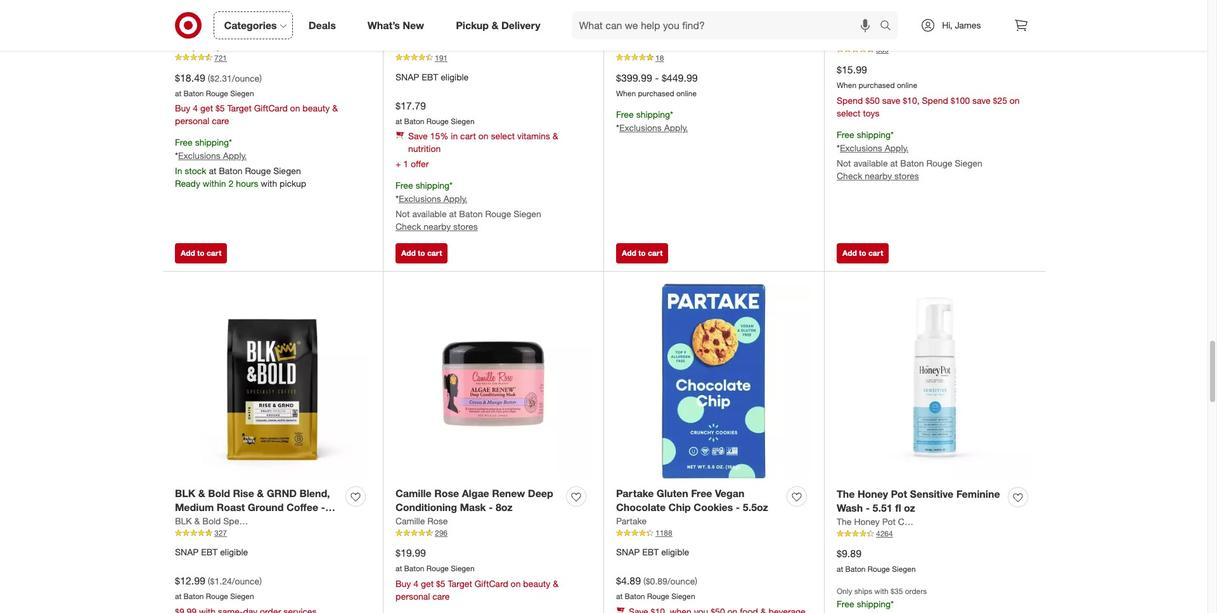 Task type: describe. For each thing, give the bounding box(es) containing it.
add to cart for -
[[401, 248, 442, 258]]

191
[[435, 53, 448, 63]]

curly for kinky-curly original curling custard natural hair styling gel - 8oz
[[206, 11, 232, 24]]

ready
[[175, 178, 200, 189]]

partake link
[[616, 516, 647, 528]]

pillow
[[728, 26, 757, 39]]

ground
[[248, 502, 284, 515]]

( for $4.89
[[644, 577, 646, 587]]

chocolate inside partake gluten free vegan chocolate chip cookies - 5.5oz
[[616, 502, 666, 515]]

$449.99
[[662, 71, 698, 84]]

add to cart for 8oz
[[181, 248, 222, 258]]

4 add from the left
[[843, 248, 857, 258]]

search
[[875, 20, 905, 33]]

curly for kinky-curly
[[200, 40, 221, 51]]

pot for sensitive
[[891, 488, 908, 501]]

- inside blk & bold rise & grnd blend, medium roast ground coffee - 10.5oz
[[321, 502, 325, 515]]

2 horizontal spatial eligible
[[661, 548, 689, 558]]

baton inside $4.89 ( $0.89 /ounce ) at baton rouge siegen
[[625, 592, 645, 602]]

curling
[[275, 11, 310, 24]]

culture brands link
[[837, 32, 897, 44]]

add to cart button for inserts
[[616, 243, 669, 264]]

stock
[[185, 166, 206, 176]]

( for $12.99
[[208, 577, 210, 587]]

cart for solid
[[648, 248, 663, 258]]

not for $15.99
[[837, 158, 851, 168]]

$9.89 at baton rouge siegen
[[837, 548, 916, 575]]

721 link
[[175, 52, 370, 64]]

honey for the honey pot sensitive feminine wash - 5.51 fl oz
[[858, 488, 888, 501]]

culture brands
[[837, 32, 897, 43]]

apply. for $449.99
[[664, 123, 688, 133]]

snap ebt eligible for $12.99
[[175, 548, 248, 558]]

at inside the $18.49 ( $2.31 /ounce ) at baton rouge siegen buy 4 get $5 target giftcard on beauty & personal care
[[175, 88, 182, 98]]

count
[[752, 11, 781, 24]]

- inside the $399.99 - $449.99 when purchased online
[[655, 71, 659, 84]]

free for kinky-curly original curling custard natural hair styling gel - 8oz
[[175, 137, 193, 148]]

snap for $4.89
[[616, 548, 640, 558]]

sensitive
[[910, 488, 954, 501]]

categories link
[[213, 11, 293, 39]]

orders
[[905, 587, 927, 597]]

bold for rise
[[208, 487, 230, 500]]

card
[[897, 12, 920, 25]]

hi,
[[942, 20, 953, 30]]

rouge inside free shipping * * exclusions apply. in stock at  baton rouge siegen ready within 2 hours with pickup
[[245, 166, 271, 176]]

ebt for $12.99
[[201, 548, 218, 558]]

add to cart button for -
[[396, 243, 448, 264]]

cart inside "save 15% in cart on select vitamins & nutrition"
[[460, 131, 476, 142]]

free shipping *
[[837, 599, 894, 610]]

check nearby stores button for $15.99
[[837, 170, 919, 182]]

on inside the $18.49 ( $2.31 /ounce ) at baton rouge siegen buy 4 get $5 target giftcard on beauty & personal care
[[290, 103, 300, 114]]

beverages
[[263, 516, 305, 527]]

fitted
[[643, 26, 671, 39]]

add to cart button for 8oz
[[175, 243, 227, 264]]

ebt for $4.89
[[643, 548, 659, 558]]

mask
[[460, 502, 486, 515]]

to for -
[[418, 248, 425, 258]]

available for $17.79
[[412, 209, 447, 220]]

$15.99
[[837, 63, 867, 76]]

only ships with $35 orders
[[837, 587, 927, 597]]

0 vertical spatial buy
[[494, 9, 516, 23]]

suite collection 500 thread count solid fitted sheet with pillow inserts - pillowsheets link
[[616, 11, 782, 53]]

free shipping * * exclusions apply.
[[616, 109, 688, 133]]

custard
[[175, 26, 214, 39]]

$12.99
[[175, 575, 205, 588]]

exclusions apply. button for culturetags card game
[[840, 142, 909, 154]]

327
[[214, 529, 227, 539]]

buy inside the $18.49 ( $2.31 /ounce ) at baton rouge siegen buy 4 get $5 target giftcard on beauty & personal care
[[175, 103, 190, 114]]

apply. down in
[[444, 194, 468, 204]]

$4.89
[[616, 575, 641, 588]]

$5 inside $19.99 at baton rouge siegen buy 4 get $5 target giftcard on beauty & personal care
[[436, 579, 446, 590]]

culturetags card game link
[[837, 11, 951, 26]]

grnd
[[267, 487, 297, 500]]

stores for $15.99
[[895, 170, 919, 181]]

purchased inside the $399.99 - $449.99 when purchased online
[[638, 88, 674, 98]]

online inside the $399.99 - $449.99 when purchased online
[[677, 88, 697, 98]]

$15.99 when purchased online spend $50 save $10, spend $100 save $25 on select toys
[[837, 63, 1020, 118]]

care inside the $18.49 ( $2.31 /ounce ) at baton rouge siegen buy 4 get $5 target giftcard on beauty & personal care
[[212, 116, 229, 126]]

exclusions apply. button for naturade vegan plant-based plant based protein shake - chocolate - 16.5oz
[[399, 193, 468, 206]]

pickup & delivery link
[[445, 11, 556, 39]]

oz
[[904, 503, 916, 515]]

siegen inside $9.89 at baton rouge siegen
[[892, 565, 916, 575]]

4 inside the $18.49 ( $2.31 /ounce ) at baton rouge siegen buy 4 get $5 target giftcard on beauty & personal care
[[193, 103, 198, 114]]

chip
[[669, 502, 691, 515]]

eligible for ground
[[220, 548, 248, 558]]

partake gluten free vegan chocolate chip cookies - 5.5oz link
[[616, 487, 782, 516]]

vitamins
[[517, 131, 550, 142]]

- down buy black
[[527, 26, 531, 39]]

baton inside $17.79 at baton rouge siegen
[[404, 116, 425, 126]]

sheet
[[674, 26, 702, 39]]

$9.89
[[837, 548, 862, 561]]

$399.99
[[616, 71, 652, 84]]

$10,
[[903, 95, 920, 106]]

4 inside $19.99 at baton rouge siegen buy 4 get $5 target giftcard on beauty & personal care
[[414, 579, 419, 590]]

culturetags
[[837, 12, 894, 25]]

free for naturade vegan plant-based plant based protein shake - chocolate - 16.5oz
[[396, 180, 413, 191]]

baton inside $9.89 at baton rouge siegen
[[846, 565, 866, 575]]

plant
[[396, 26, 421, 39]]

select inside "save 15% in cart on select vitamins & nutrition"
[[491, 131, 515, 142]]

$2.31
[[210, 73, 232, 84]]

at inside $12.99 ( $1.24 /ounce ) at baton rouge siegen
[[175, 592, 182, 602]]

shipping down offer
[[416, 180, 450, 191]]

cart for natural
[[207, 248, 222, 258]]

) for $4.89
[[695, 577, 698, 587]]

partake gluten free vegan chocolate chip cookies - 5.5oz
[[616, 487, 768, 515]]

rouge inside $4.89 ( $0.89 /ounce ) at baton rouge siegen
[[647, 592, 670, 602]]

$5 inside the $18.49 ( $2.31 /ounce ) at baton rouge siegen buy 4 get $5 target giftcard on beauty & personal care
[[216, 103, 225, 114]]

toys
[[863, 108, 880, 118]]

add for 8oz
[[181, 248, 195, 258]]

add for -
[[401, 248, 416, 258]]

$1.24
[[210, 577, 232, 587]]

cookies
[[694, 502, 733, 515]]

1
[[403, 159, 408, 170]]

buy inside $19.99 at baton rouge siegen buy 4 get $5 target giftcard on beauty & personal care
[[396, 579, 411, 590]]

culture
[[837, 32, 866, 43]]

$399.99 - $449.99 when purchased online
[[616, 71, 698, 98]]

rouge inside $9.89 at baton rouge siegen
[[868, 565, 890, 575]]

327 link
[[175, 528, 370, 540]]

camille rose algae renew deep conditioning mask - 8oz
[[396, 487, 553, 515]]

save
[[408, 131, 428, 142]]

2 save from the left
[[973, 95, 991, 106]]

specialty
[[223, 516, 260, 527]]

pickup
[[456, 19, 489, 31]]

suite collection 500 thread count solid fitted sheet with pillow inserts - pillowsheets
[[616, 11, 781, 53]]

exclusions for (
[[178, 150, 221, 161]]

eligible for chocolate
[[441, 71, 469, 82]]

What can we help you find? suggestions appear below search field
[[572, 11, 883, 39]]

pickup
[[280, 178, 306, 189]]

5.51
[[873, 503, 893, 515]]

8oz inside camille rose algae renew deep conditioning mask - 8oz
[[496, 502, 513, 515]]

beauty inside $19.99 at baton rouge siegen buy 4 get $5 target giftcard on beauty & personal care
[[523, 579, 551, 590]]

bold for specialty
[[202, 516, 221, 527]]

apply. for purchased
[[885, 142, 909, 153]]

1 horizontal spatial based
[[504, 11, 535, 24]]

game
[[923, 12, 951, 25]]

siegen inside $4.89 ( $0.89 /ounce ) at baton rouge siegen
[[672, 592, 695, 602]]

kinky- for kinky-curly original curling custard natural hair styling gel - 8oz
[[175, 11, 206, 24]]

& inside the $18.49 ( $2.31 /ounce ) at baton rouge siegen buy 4 get $5 target giftcard on beauty & personal care
[[332, 103, 338, 114]]

free for culturetags card game
[[837, 129, 855, 140]]

) for $18.49
[[260, 73, 262, 84]]

- inside partake gluten free vegan chocolate chip cookies - 5.5oz
[[736, 502, 740, 515]]

vegan inside naturade vegan plant-based plant based protein shake - chocolate - 16.5oz
[[443, 11, 472, 24]]

personal inside $19.99 at baton rouge siegen buy 4 get $5 target giftcard on beauty & personal care
[[396, 592, 430, 602]]

in
[[451, 131, 458, 142]]

snap ebt eligible for $4.89
[[616, 548, 689, 558]]

get inside $19.99 at baton rouge siegen buy 4 get $5 target giftcard on beauty & personal care
[[421, 579, 434, 590]]

when inside $15.99 when purchased online spend $50 save $10, spend $100 save $25 on select toys
[[837, 80, 857, 90]]

camille for camille rose
[[396, 516, 425, 527]]

suite
[[616, 11, 641, 24]]

389
[[876, 45, 889, 54]]

naturade for naturade vegan plant-based plant based protein shake - chocolate - 16.5oz
[[396, 11, 440, 24]]

blk & bold specialty beverages
[[175, 516, 305, 527]]

check for $15.99
[[837, 170, 863, 181]]

inserts
[[616, 40, 650, 53]]

not for $17.79
[[396, 209, 410, 220]]

& inside $19.99 at baton rouge siegen buy 4 get $5 target giftcard on beauty & personal care
[[553, 579, 559, 590]]

10.5oz
[[175, 516, 206, 529]]

deep
[[528, 487, 553, 500]]

only
[[837, 587, 853, 597]]

) for $12.99
[[260, 577, 262, 587]]

at inside $4.89 ( $0.89 /ounce ) at baton rouge siegen
[[616, 592, 623, 602]]

feminine
[[957, 488, 1000, 501]]

4264
[[876, 530, 893, 539]]

shipping down only ships with $35 orders on the right bottom of the page
[[857, 599, 891, 610]]

siegen inside $17.79 at baton rouge siegen
[[451, 116, 475, 126]]

search button
[[875, 11, 905, 42]]

at inside free shipping * * exclusions apply. in stock at  baton rouge siegen ready within 2 hours with pickup
[[209, 166, 216, 176]]

2
[[229, 178, 234, 189]]

( for $18.49
[[208, 73, 210, 84]]

4 add to cart from the left
[[843, 248, 884, 258]]

delivery
[[502, 19, 541, 31]]

baton inside $19.99 at baton rouge siegen buy 4 get $5 target giftcard on beauty & personal care
[[404, 565, 425, 574]]

company
[[898, 517, 937, 528]]

exclusions for when
[[840, 142, 883, 153]]

rouge inside the $18.49 ( $2.31 /ounce ) at baton rouge siegen buy 4 get $5 target giftcard on beauty & personal care
[[206, 88, 228, 98]]

in
[[175, 166, 182, 176]]



Task type: vqa. For each thing, say whether or not it's contained in the screenshot.
Carousel region
no



Task type: locate. For each thing, give the bounding box(es) containing it.
$18.49
[[175, 71, 205, 84]]

select
[[837, 108, 861, 118], [491, 131, 515, 142]]

1 pillowsheets from the left
[[616, 40, 667, 51]]

honey inside "link"
[[854, 517, 880, 528]]

(
[[208, 73, 210, 84], [208, 577, 210, 587], [644, 577, 646, 587]]

nutrition
[[408, 144, 441, 154]]

0 vertical spatial partake
[[616, 487, 654, 500]]

add to cart button
[[175, 243, 227, 264], [396, 243, 448, 264], [616, 243, 669, 264], [837, 243, 889, 264]]

with right hours
[[261, 178, 277, 189]]

curly up 721
[[200, 40, 221, 51]]

2 add to cart from the left
[[401, 248, 442, 258]]

camille rose
[[396, 516, 448, 527]]

the honey pot company link
[[837, 516, 937, 529]]

/ounce for $4.89
[[668, 577, 695, 587]]

purchased up the $50
[[859, 80, 895, 90]]

what's new link
[[357, 11, 440, 39]]

giftcard down 721 link
[[254, 103, 288, 114]]

2 vertical spatial buy
[[396, 579, 411, 590]]

1 add from the left
[[181, 248, 195, 258]]

1 vertical spatial not
[[396, 209, 410, 220]]

4 down $19.99 on the bottom of page
[[414, 579, 419, 590]]

kinky- inside "link"
[[175, 40, 200, 51]]

/ounce inside $4.89 ( $0.89 /ounce ) at baton rouge siegen
[[668, 577, 695, 587]]

2 add to cart button from the left
[[396, 243, 448, 264]]

1 vertical spatial honey
[[854, 517, 880, 528]]

1 horizontal spatial save
[[973, 95, 991, 106]]

curly inside "link"
[[200, 40, 221, 51]]

) inside $4.89 ( $0.89 /ounce ) at baton rouge siegen
[[695, 577, 698, 587]]

2 kinky- from the top
[[175, 40, 200, 51]]

1 horizontal spatial online
[[897, 80, 918, 90]]

3 add to cart from the left
[[622, 248, 663, 258]]

naturade vegan plant-based plant based protein shake - chocolate - 16.5oz
[[396, 11, 535, 53]]

honey for the honey pot company
[[854, 517, 880, 528]]

0 vertical spatial check nearby stores button
[[837, 170, 919, 182]]

free shipping * * exclusions apply. not available at baton rouge siegen check nearby stores for $17.79
[[396, 180, 541, 232]]

0 horizontal spatial $5
[[216, 103, 225, 114]]

2 pillowsheets from the left
[[660, 40, 722, 53]]

partake up partake link
[[616, 487, 654, 500]]

buy down $18.49
[[175, 103, 190, 114]]

721
[[214, 53, 227, 63]]

1 vertical spatial pot
[[883, 517, 896, 528]]

with inside free shipping * * exclusions apply. in stock at  baton rouge siegen ready within 2 hours with pickup
[[261, 178, 277, 189]]

free inside partake gluten free vegan chocolate chip cookies - 5.5oz
[[691, 487, 712, 500]]

exclusions for -
[[619, 123, 662, 133]]

shipping inside free shipping * * exclusions apply. in stock at  baton rouge siegen ready within 2 hours with pickup
[[195, 137, 229, 148]]

1 vertical spatial get
[[421, 579, 434, 590]]

2 naturade from the top
[[396, 40, 432, 51]]

on right in
[[479, 131, 489, 142]]

exclusions apply. button down the $399.99 - $449.99 when purchased online
[[619, 122, 688, 135]]

- inside suite collection 500 thread count solid fitted sheet with pillow inserts - pillowsheets
[[653, 40, 657, 53]]

free shipping * * exclusions apply. in stock at  baton rouge siegen ready within 2 hours with pickup
[[175, 137, 306, 189]]

honey inside 'the honey pot sensitive feminine wash - 5.51 fl oz'
[[858, 488, 888, 501]]

spend right $10, at the right of the page
[[922, 95, 949, 106]]

cart for based
[[427, 248, 442, 258]]

siegen inside $12.99 ( $1.24 /ounce ) at baton rouge siegen
[[230, 592, 254, 602]]

nearby for $15.99
[[865, 170, 892, 181]]

0 horizontal spatial stores
[[453, 221, 478, 232]]

1 camille from the top
[[396, 487, 432, 500]]

learn link
[[673, 3, 724, 32]]

1188
[[656, 529, 673, 539]]

3 add to cart button from the left
[[616, 243, 669, 264]]

learn
[[683, 9, 714, 23]]

within
[[203, 178, 226, 189]]

) right $0.89
[[695, 577, 698, 587]]

with left $35
[[875, 587, 889, 597]]

1 vertical spatial personal
[[396, 592, 430, 602]]

purchased inside $15.99 when purchased online spend $50 save $10, spend $100 save $25 on select toys
[[859, 80, 895, 90]]

1 horizontal spatial not
[[837, 158, 851, 168]]

2 partake from the top
[[616, 516, 647, 527]]

snap for $12.99
[[175, 548, 199, 558]]

care
[[212, 116, 229, 126], [433, 592, 450, 602]]

1 horizontal spatial get
[[421, 579, 434, 590]]

baton inside the $18.49 ( $2.31 /ounce ) at baton rouge siegen buy 4 get $5 target giftcard on beauty & personal care
[[184, 88, 204, 98]]

the inside 'the honey pot sensitive feminine wash - 5.51 fl oz'
[[837, 488, 855, 501]]

rose up the 296
[[428, 516, 448, 527]]

buy
[[494, 9, 516, 23], [175, 103, 190, 114], [396, 579, 411, 590]]

apply. inside free shipping * * exclusions apply. in stock at  baton rouge siegen ready within 2 hours with pickup
[[223, 150, 247, 161]]

0 vertical spatial curly
[[206, 11, 232, 24]]

- left the 5.51
[[866, 503, 870, 515]]

on down 296 link
[[511, 579, 521, 590]]

when inside the $399.99 - $449.99 when purchased online
[[616, 88, 636, 98]]

giftcard down 296 link
[[475, 579, 508, 590]]

add to cart for inserts
[[622, 248, 663, 258]]

0 horizontal spatial eligible
[[220, 548, 248, 558]]

- inside kinky-curly original curling custard natural hair styling gel - 8oz
[[332, 26, 336, 39]]

personal down $18.49
[[175, 116, 209, 126]]

/ounce inside the $18.49 ( $2.31 /ounce ) at baton rouge siegen buy 4 get $5 target giftcard on beauty & personal care
[[232, 73, 260, 84]]

target inside $19.99 at baton rouge siegen buy 4 get $5 target giftcard on beauty & personal care
[[448, 579, 472, 590]]

0 vertical spatial camille
[[396, 487, 432, 500]]

partake for partake
[[616, 516, 647, 527]]

honey
[[858, 488, 888, 501], [854, 517, 880, 528]]

- left the 5.5oz
[[736, 502, 740, 515]]

/ounce for $18.49
[[232, 73, 260, 84]]

chocolate down "plant"
[[396, 40, 445, 53]]

2 the from the top
[[837, 517, 852, 528]]

exclusions inside free shipping * * exclusions apply.
[[619, 123, 662, 133]]

honey up the 5.51
[[858, 488, 888, 501]]

/ounce down '327' link
[[232, 577, 260, 587]]

1 partake from the top
[[616, 487, 654, 500]]

add to cart
[[181, 248, 222, 258], [401, 248, 442, 258], [622, 248, 663, 258], [843, 248, 884, 258]]

$12.99 ( $1.24 /ounce ) at baton rouge siegen
[[175, 575, 262, 602]]

1 blk from the top
[[175, 487, 196, 500]]

1 vertical spatial check nearby stores button
[[396, 221, 478, 233]]

camille down "conditioning"
[[396, 516, 425, 527]]

0 vertical spatial with
[[705, 26, 725, 39]]

- right gel
[[332, 26, 336, 39]]

4 add to cart button from the left
[[837, 243, 889, 264]]

1 vertical spatial partake
[[616, 516, 647, 527]]

0 horizontal spatial free shipping * * exclusions apply. not available at baton rouge siegen check nearby stores
[[396, 180, 541, 232]]

offer
[[411, 159, 429, 170]]

1 save from the left
[[882, 95, 901, 106]]

2 blk from the top
[[175, 516, 192, 527]]

rouge inside $19.99 at baton rouge siegen buy 4 get $5 target giftcard on beauty & personal care
[[427, 565, 449, 574]]

2 horizontal spatial snap
[[616, 548, 640, 558]]

5.5oz
[[743, 502, 768, 515]]

available for $15.99
[[854, 158, 888, 168]]

0 horizontal spatial online
[[677, 88, 697, 98]]

original
[[234, 11, 272, 24]]

+ 1 offer
[[396, 159, 429, 170]]

spend left the $50
[[837, 95, 863, 106]]

apply. up 2
[[223, 150, 247, 161]]

save left $25 at top
[[973, 95, 991, 106]]

curly up natural at the top of page
[[206, 11, 232, 24]]

) inside the $18.49 ( $2.31 /ounce ) at baton rouge siegen buy 4 get $5 target giftcard on beauty & personal care
[[260, 73, 262, 84]]

shipping for (
[[195, 137, 229, 148]]

partake for partake gluten free vegan chocolate chip cookies - 5.5oz
[[616, 487, 654, 500]]

curly inside kinky-curly original curling custard natural hair styling gel - 8oz
[[206, 11, 232, 24]]

the down wash
[[837, 517, 852, 528]]

1 add to cart from the left
[[181, 248, 222, 258]]

1 horizontal spatial when
[[837, 80, 857, 90]]

2 spend from the left
[[922, 95, 949, 106]]

1 vertical spatial buy
[[175, 103, 190, 114]]

1 vertical spatial vegan
[[715, 487, 745, 500]]

0 vertical spatial target
[[227, 103, 252, 114]]

( right $12.99
[[208, 577, 210, 587]]

pillowsheets inside suite collection 500 thread count solid fitted sheet with pillow inserts - pillowsheets
[[660, 40, 722, 53]]

free shipping * * exclusions apply. not available at baton rouge siegen check nearby stores for $15.99
[[837, 129, 983, 181]]

target down $2.31 in the top of the page
[[227, 103, 252, 114]]

on right $25 at top
[[1010, 95, 1020, 106]]

( inside the $18.49 ( $2.31 /ounce ) at baton rouge siegen buy 4 get $5 target giftcard on beauty & personal care
[[208, 73, 210, 84]]

0 vertical spatial get
[[200, 103, 213, 114]]

1 vertical spatial the
[[837, 517, 852, 528]]

on inside "save 15% in cart on select vitamins & nutrition"
[[479, 131, 489, 142]]

0 vertical spatial rose
[[434, 487, 459, 500]]

shipping up stock at top left
[[195, 137, 229, 148]]

bold up roast on the bottom of page
[[208, 487, 230, 500]]

naturade for naturade
[[396, 40, 432, 51]]

when down $15.99
[[837, 80, 857, 90]]

personal down $19.99 on the bottom of page
[[396, 592, 430, 602]]

categories
[[224, 19, 277, 31]]

1 horizontal spatial purchased
[[859, 80, 895, 90]]

0 horizontal spatial snap
[[175, 548, 199, 558]]

exclusions down the $399.99 - $449.99 when purchased online
[[619, 123, 662, 133]]

/ounce
[[232, 73, 260, 84], [232, 577, 260, 587], [668, 577, 695, 587]]

giftcard inside the $18.49 ( $2.31 /ounce ) at baton rouge siegen buy 4 get $5 target giftcard on beauty & personal care
[[254, 103, 288, 114]]

personal inside the $18.49 ( $2.31 /ounce ) at baton rouge siegen buy 4 get $5 target giftcard on beauty & personal care
[[175, 116, 209, 126]]

to for inserts
[[639, 248, 646, 258]]

care down $2.31 in the top of the page
[[212, 116, 229, 126]]

chocolate inside naturade vegan plant-based plant based protein shake - chocolate - 16.5oz
[[396, 40, 445, 53]]

1 vertical spatial kinky-
[[175, 40, 200, 51]]

get inside the $18.49 ( $2.31 /ounce ) at baton rouge siegen buy 4 get $5 target giftcard on beauty & personal care
[[200, 103, 213, 114]]

0 horizontal spatial spend
[[837, 95, 863, 106]]

select left vitamins
[[491, 131, 515, 142]]

plant-
[[475, 11, 504, 24]]

shipping down toys
[[857, 129, 891, 140]]

- down 18
[[655, 71, 659, 84]]

- down fitted
[[653, 40, 657, 53]]

1 horizontal spatial snap ebt eligible
[[396, 71, 469, 82]]

available down toys
[[854, 158, 888, 168]]

0 horizontal spatial save
[[882, 95, 901, 106]]

the honey pot sensitive feminine wash - 5.51 fl oz image
[[837, 284, 1033, 480], [837, 284, 1033, 480]]

when down $399.99
[[616, 88, 636, 98]]

1 to from the left
[[197, 248, 205, 258]]

blk & bold rise & grnd blend, medium roast ground coffee - 10.5oz image
[[175, 284, 370, 479], [175, 284, 370, 479]]

1 vertical spatial with
[[261, 178, 277, 189]]

exclusions apply. button down toys
[[840, 142, 909, 154]]

1 vertical spatial 8oz
[[496, 502, 513, 515]]

based up 191
[[423, 26, 454, 39]]

- inside camille rose algae renew deep conditioning mask - 8oz
[[489, 502, 493, 515]]

purchased
[[859, 80, 895, 90], [638, 88, 674, 98]]

0 vertical spatial stores
[[895, 170, 919, 181]]

191 link
[[396, 52, 591, 64]]

shipping for when
[[857, 129, 891, 140]]

exclusions apply. button for kinky-curly original curling custard natural hair styling gel - 8oz
[[178, 150, 247, 162]]

join us link
[[587, 3, 648, 32]]

kinky-curly original curling custard natural hair styling gel - 8oz
[[175, 11, 336, 53]]

care inside $19.99 at baton rouge siegen buy 4 get $5 target giftcard on beauty & personal care
[[433, 592, 450, 602]]

rouge
[[206, 88, 228, 98], [427, 116, 449, 126], [927, 158, 953, 168], [245, 166, 271, 176], [485, 209, 511, 220], [427, 565, 449, 574], [868, 565, 890, 575], [206, 592, 228, 602], [647, 592, 670, 602]]

siegen inside $19.99 at baton rouge siegen buy 4 get $5 target giftcard on beauty & personal care
[[451, 565, 475, 574]]

shipping for -
[[636, 109, 670, 120]]

4 to from the left
[[859, 248, 867, 258]]

personal
[[175, 116, 209, 126], [396, 592, 430, 602]]

2 camille from the top
[[396, 516, 425, 527]]

snap ebt eligible down 1188
[[616, 548, 689, 558]]

naturade inside naturade vegan plant-based plant based protein shake - chocolate - 16.5oz
[[396, 11, 440, 24]]

the up wash
[[837, 488, 855, 501]]

1 kinky- from the top
[[175, 11, 206, 24]]

rise
[[233, 487, 254, 500]]

gel
[[313, 26, 329, 39]]

the for the honey pot sensitive feminine wash - 5.51 fl oz
[[837, 488, 855, 501]]

based
[[504, 11, 535, 24], [423, 26, 454, 39]]

0 vertical spatial not
[[837, 158, 851, 168]]

16.5oz
[[455, 40, 486, 53]]

baton inside $12.99 ( $1.24 /ounce ) at baton rouge siegen
[[184, 592, 204, 602]]

snap ebt eligible down 327
[[175, 548, 248, 558]]

giftcard inside $19.99 at baton rouge siegen buy 4 get $5 target giftcard on beauty & personal care
[[475, 579, 508, 590]]

online down $449.99
[[677, 88, 697, 98]]

what's new
[[368, 19, 424, 31]]

chocolate up partake link
[[616, 502, 666, 515]]

kinky- down custard
[[175, 40, 200, 51]]

free inside free shipping * * exclusions apply. in stock at  baton rouge siegen ready within 2 hours with pickup
[[175, 137, 193, 148]]

0 horizontal spatial select
[[491, 131, 515, 142]]

snap up $12.99
[[175, 548, 199, 558]]

$5
[[216, 103, 225, 114], [436, 579, 446, 590]]

target inside the $18.49 ( $2.31 /ounce ) at baton rouge siegen buy 4 get $5 target giftcard on beauty & personal care
[[227, 103, 252, 114]]

pot for company
[[883, 517, 896, 528]]

0 horizontal spatial when
[[616, 88, 636, 98]]

with down 500
[[705, 26, 725, 39]]

the for the honey pot company
[[837, 517, 852, 528]]

snap ebt eligible for $17.79
[[396, 71, 469, 82]]

to for 8oz
[[197, 248, 205, 258]]

target down 296 link
[[448, 579, 472, 590]]

blk for blk & bold specialty beverages
[[175, 516, 192, 527]]

1 horizontal spatial select
[[837, 108, 861, 118]]

0 vertical spatial beauty
[[303, 103, 330, 114]]

1 vertical spatial giftcard
[[475, 579, 508, 590]]

rose for camille rose
[[428, 516, 448, 527]]

snap ebt eligible down 191
[[396, 71, 469, 82]]

$0.89
[[646, 577, 668, 587]]

free shipping * * exclusions apply. not available at baton rouge siegen check nearby stores
[[837, 129, 983, 181], [396, 180, 541, 232]]

rose inside camille rose algae renew deep conditioning mask - 8oz
[[434, 487, 459, 500]]

care down the 296
[[433, 592, 450, 602]]

/ounce down 1188
[[668, 577, 695, 587]]

vegan inside partake gluten free vegan chocolate chip cookies - 5.5oz
[[715, 487, 745, 500]]

apply. for $2.31
[[223, 150, 247, 161]]

kinky- inside kinky-curly original curling custard natural hair styling gel - 8oz
[[175, 11, 206, 24]]

at inside $9.89 at baton rouge siegen
[[837, 565, 844, 575]]

2 horizontal spatial ebt
[[643, 548, 659, 558]]

2 to from the left
[[418, 248, 425, 258]]

what's
[[368, 19, 400, 31]]

1 horizontal spatial $5
[[436, 579, 446, 590]]

1 vertical spatial check
[[396, 221, 421, 232]]

rose for camille rose algae renew deep conditioning mask - 8oz
[[434, 487, 459, 500]]

rouge inside $17.79 at baton rouge siegen
[[427, 116, 449, 126]]

select inside $15.99 when purchased online spend $50 save $10, spend $100 save $25 on select toys
[[837, 108, 861, 118]]

0 horizontal spatial care
[[212, 116, 229, 126]]

exclusions down offer
[[399, 194, 441, 204]]

1 vertical spatial 4
[[414, 579, 419, 590]]

1 horizontal spatial beauty
[[523, 579, 551, 590]]

0 vertical spatial 8oz
[[175, 40, 192, 53]]

check nearby stores button for $17.79
[[396, 221, 478, 233]]

0 vertical spatial kinky-
[[175, 11, 206, 24]]

free for suite collection 500 thread count solid fitted sheet with pillow inserts - pillowsheets
[[616, 109, 634, 120]]

0 horizontal spatial not
[[396, 209, 410, 220]]

8oz down renew
[[496, 502, 513, 515]]

1 vertical spatial select
[[491, 131, 515, 142]]

buy down $19.99 on the bottom of page
[[396, 579, 411, 590]]

blk & bold rise & grnd blend, medium roast ground coffee - 10.5oz link
[[175, 487, 341, 529]]

2 horizontal spatial snap ebt eligible
[[616, 548, 689, 558]]

/ounce inside $12.99 ( $1.24 /ounce ) at baton rouge siegen
[[232, 577, 260, 587]]

deals
[[309, 19, 336, 31]]

snap ebt eligible
[[396, 71, 469, 82], [175, 548, 248, 558], [616, 548, 689, 558]]

1 horizontal spatial with
[[705, 26, 725, 39]]

partake up $4.89
[[616, 516, 647, 527]]

natural
[[216, 26, 251, 39]]

0 horizontal spatial snap ebt eligible
[[175, 548, 248, 558]]

exclusions up stock at top left
[[178, 150, 221, 161]]

naturade vegan plant-based plant based protein shake - chocolate - 16.5oz link
[[396, 11, 561, 53]]

apply. down $10, at the right of the page
[[885, 142, 909, 153]]

kinky-curly original curling custard natural hair styling gel - 8oz link
[[175, 11, 341, 53]]

$17.79
[[396, 99, 426, 112]]

siegen
[[230, 88, 254, 98], [451, 116, 475, 126], [955, 158, 983, 168], [273, 166, 301, 176], [514, 209, 541, 220], [451, 565, 475, 574], [892, 565, 916, 575], [230, 592, 254, 602], [672, 592, 695, 602]]

camille rose link
[[396, 516, 448, 528]]

/ounce for $12.99
[[232, 577, 260, 587]]

coffee
[[287, 502, 318, 515]]

0 horizontal spatial purchased
[[638, 88, 674, 98]]

ebt down 191
[[422, 71, 438, 82]]

exclusions apply. button up stock at top left
[[178, 150, 247, 162]]

check nearby stores button
[[837, 170, 919, 182], [396, 221, 478, 233]]

0 vertical spatial check
[[837, 170, 863, 181]]

conditioning
[[396, 502, 457, 515]]

( inside $12.99 ( $1.24 /ounce ) at baton rouge siegen
[[208, 577, 210, 587]]

nearby for $17.79
[[424, 221, 451, 232]]

1 horizontal spatial personal
[[396, 592, 430, 602]]

siegen inside the $18.49 ( $2.31 /ounce ) at baton rouge siegen buy 4 get $5 target giftcard on beauty & personal care
[[230, 88, 254, 98]]

0 horizontal spatial personal
[[175, 116, 209, 126]]

18
[[656, 53, 664, 63]]

ebt down 1188
[[643, 548, 659, 558]]

1 horizontal spatial chocolate
[[616, 502, 666, 515]]

siegen inside free shipping * * exclusions apply. in stock at  baton rouge siegen ready within 2 hours with pickup
[[273, 166, 301, 176]]

camille rose algae renew deep conditioning mask - 8oz image
[[396, 284, 591, 479], [396, 284, 591, 479]]

& inside "save 15% in cart on select vitamins & nutrition"
[[553, 131, 558, 142]]

blk
[[175, 487, 196, 500], [175, 516, 192, 527]]

save right the $50
[[882, 95, 901, 106]]

1 vertical spatial curly
[[200, 40, 221, 51]]

0 vertical spatial the
[[837, 488, 855, 501]]

- right "mask"
[[489, 502, 493, 515]]

chocolate
[[396, 40, 445, 53], [616, 502, 666, 515]]

1 the from the top
[[837, 488, 855, 501]]

blk up medium
[[175, 487, 196, 500]]

bold up 327
[[202, 516, 221, 527]]

apply.
[[664, 123, 688, 133], [885, 142, 909, 153], [223, 150, 247, 161], [444, 194, 468, 204]]

snap
[[396, 71, 419, 82], [175, 548, 199, 558], [616, 548, 640, 558]]

eligible down 1188
[[661, 548, 689, 558]]

kinky-curly
[[175, 40, 221, 51]]

- inside 'the honey pot sensitive feminine wash - 5.51 fl oz'
[[866, 503, 870, 515]]

camille for camille rose algae renew deep conditioning mask - 8oz
[[396, 487, 432, 500]]

0 horizontal spatial check nearby stores button
[[396, 221, 478, 233]]

based up shake at the left
[[504, 11, 535, 24]]

eligible down 327
[[220, 548, 248, 558]]

exclusions apply. button
[[619, 122, 688, 135], [840, 142, 909, 154], [178, 150, 247, 162], [399, 193, 468, 206]]

3 to from the left
[[639, 248, 646, 258]]

with inside suite collection 500 thread count solid fitted sheet with pillow inserts - pillowsheets
[[705, 26, 725, 39]]

0 vertical spatial honey
[[858, 488, 888, 501]]

honey down the 5.51
[[854, 517, 880, 528]]

blk for blk & bold rise & grnd blend, medium roast ground coffee - 10.5oz
[[175, 487, 196, 500]]

- right 191
[[448, 40, 452, 53]]

1 vertical spatial care
[[433, 592, 450, 602]]

2 vertical spatial with
[[875, 587, 889, 597]]

medium
[[175, 502, 214, 515]]

2 horizontal spatial with
[[875, 587, 889, 597]]

ebt down 327
[[201, 548, 218, 558]]

check for $17.79
[[396, 221, 421, 232]]

0 horizontal spatial buy
[[175, 103, 190, 114]]

1 horizontal spatial buy
[[396, 579, 411, 590]]

eligible down 191
[[441, 71, 469, 82]]

ebt
[[422, 71, 438, 82], [201, 548, 218, 558], [643, 548, 659, 558]]

1 horizontal spatial nearby
[[865, 170, 892, 181]]

1 naturade from the top
[[396, 11, 440, 24]]

exclusions down toys
[[840, 142, 883, 153]]

1 vertical spatial bold
[[202, 516, 221, 527]]

blk down medium
[[175, 516, 192, 527]]

at inside $17.79 at baton rouge siegen
[[396, 116, 402, 126]]

naturade down "plant"
[[396, 40, 432, 51]]

apply. inside free shipping * * exclusions apply.
[[664, 123, 688, 133]]

1 add to cart button from the left
[[175, 243, 227, 264]]

save
[[882, 95, 901, 106], [973, 95, 991, 106]]

1 vertical spatial target
[[448, 579, 472, 590]]

0 horizontal spatial 4
[[193, 103, 198, 114]]

0 vertical spatial naturade
[[396, 11, 440, 24]]

kinky- up custard
[[175, 11, 206, 24]]

0 horizontal spatial available
[[412, 209, 447, 220]]

to
[[197, 248, 205, 258], [418, 248, 425, 258], [639, 248, 646, 258], [859, 248, 867, 258]]

bold inside blk & bold specialty beverages link
[[202, 516, 221, 527]]

vegan up cookies at the right of page
[[715, 487, 745, 500]]

8oz inside kinky-curly original curling custard natural hair styling gel - 8oz
[[175, 40, 192, 53]]

0 horizontal spatial chocolate
[[396, 40, 445, 53]]

1 vertical spatial available
[[412, 209, 447, 220]]

pot inside 'the honey pot sensitive feminine wash - 5.51 fl oz'
[[891, 488, 908, 501]]

on inside $19.99 at baton rouge siegen buy 4 get $5 target giftcard on beauty & personal care
[[511, 579, 521, 590]]

0 horizontal spatial giftcard
[[254, 103, 288, 114]]

shipping down the $399.99 - $449.99 when purchased online
[[636, 109, 670, 120]]

available down offer
[[412, 209, 447, 220]]

0 horizontal spatial target
[[227, 103, 252, 114]]

blk & bold rise & grnd blend, medium roast ground coffee - 10.5oz
[[175, 487, 330, 529]]

add for inserts
[[622, 248, 637, 258]]

pot up 4264
[[883, 517, 896, 528]]

get down $2.31 in the top of the page
[[200, 103, 213, 114]]

pillowsheets down sheet
[[660, 40, 722, 53]]

snap up $17.79
[[396, 71, 419, 82]]

0 horizontal spatial vegan
[[443, 11, 472, 24]]

stores for $17.79
[[453, 221, 478, 232]]

apply. down the $399.99 - $449.99 when purchased online
[[664, 123, 688, 133]]

rose up "conditioning"
[[434, 487, 459, 500]]

1 horizontal spatial eligible
[[441, 71, 469, 82]]

1 horizontal spatial available
[[854, 158, 888, 168]]

296 link
[[396, 528, 591, 540]]

( right $18.49
[[208, 73, 210, 84]]

free inside free shipping * * exclusions apply.
[[616, 109, 634, 120]]

/ounce down 721 link
[[232, 73, 260, 84]]

shipping inside free shipping * * exclusions apply.
[[636, 109, 670, 120]]

4 down $18.49
[[193, 103, 198, 114]]

on down 721 link
[[290, 103, 300, 114]]

algae
[[462, 487, 489, 500]]

fl
[[895, 503, 901, 515]]

free
[[616, 109, 634, 120], [837, 129, 855, 140], [175, 137, 193, 148], [396, 180, 413, 191], [691, 487, 712, 500], [837, 599, 855, 610]]

ships
[[855, 587, 873, 597]]

on inside $15.99 when purchased online spend $50 save $10, spend $100 save $25 on select toys
[[1010, 95, 1020, 106]]

the inside "link"
[[837, 517, 852, 528]]

pot
[[891, 488, 908, 501], [883, 517, 896, 528]]

at inside $19.99 at baton rouge siegen buy 4 get $5 target giftcard on beauty & personal care
[[396, 565, 402, 574]]

ebt for $17.79
[[422, 71, 438, 82]]

baton inside free shipping * * exclusions apply. in stock at  baton rouge siegen ready within 2 hours with pickup
[[219, 166, 243, 176]]

) inside $12.99 ( $1.24 /ounce ) at baton rouge siegen
[[260, 577, 262, 587]]

0 vertical spatial based
[[504, 11, 535, 24]]

pot inside "link"
[[883, 517, 896, 528]]

2 add from the left
[[401, 248, 416, 258]]

thread
[[715, 11, 749, 24]]

3 add from the left
[[622, 248, 637, 258]]

0 horizontal spatial beauty
[[303, 103, 330, 114]]

0 horizontal spatial get
[[200, 103, 213, 114]]

camille up "conditioning"
[[396, 487, 432, 500]]

blk inside blk & bold rise & grnd blend, medium roast ground coffee - 10.5oz
[[175, 487, 196, 500]]

rouge inside $12.99 ( $1.24 /ounce ) at baton rouge siegen
[[206, 592, 228, 602]]

culturetags card game
[[837, 12, 951, 25]]

online inside $15.99 when purchased online spend $50 save $10, spend $100 save $25 on select toys
[[897, 80, 918, 90]]

1 vertical spatial chocolate
[[616, 502, 666, 515]]

0 vertical spatial giftcard
[[254, 103, 288, 114]]

protein
[[457, 26, 491, 39]]

partake inside partake gluten free vegan chocolate chip cookies - 5.5oz
[[616, 487, 654, 500]]

0 horizontal spatial nearby
[[424, 221, 451, 232]]

1 spend from the left
[[837, 95, 863, 106]]

snap for $17.79
[[396, 71, 419, 82]]

$4.89 ( $0.89 /ounce ) at baton rouge siegen
[[616, 575, 698, 602]]

0 vertical spatial pot
[[891, 488, 908, 501]]

18 link
[[616, 52, 812, 64]]

partake gluten free vegan chocolate chip cookies - 5.5oz image
[[616, 284, 812, 479], [616, 284, 812, 479]]

online up $10, at the right of the page
[[897, 80, 918, 90]]

1 vertical spatial rose
[[428, 516, 448, 527]]

pillowsheets down solid
[[616, 40, 667, 51]]

0 horizontal spatial based
[[423, 26, 454, 39]]

1 vertical spatial blk
[[175, 516, 192, 527]]

15%
[[430, 131, 449, 142]]

0 horizontal spatial with
[[261, 178, 277, 189]]

8oz down custard
[[175, 40, 192, 53]]

beauty inside the $18.49 ( $2.31 /ounce ) at baton rouge siegen buy 4 get $5 target giftcard on beauty & personal care
[[303, 103, 330, 114]]

kinky- for kinky-curly
[[175, 40, 200, 51]]

1 vertical spatial beauty
[[523, 579, 551, 590]]



